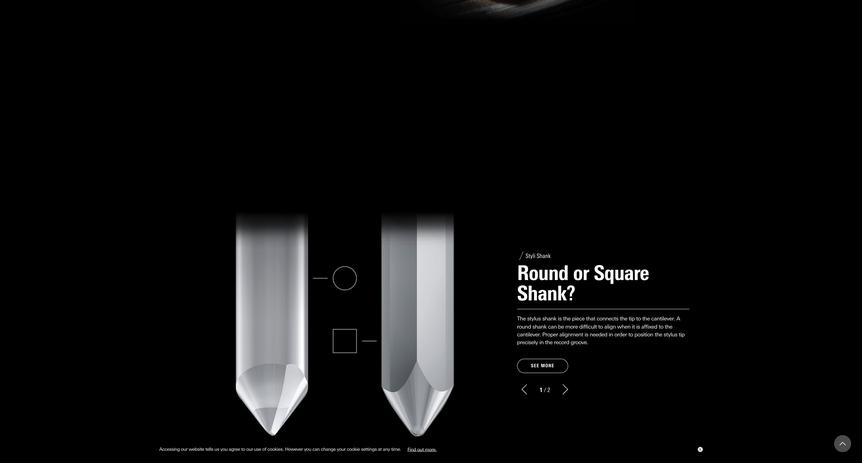 Task type: vqa. For each thing, say whether or not it's contained in the screenshot.
agree
yes



Task type: describe. For each thing, give the bounding box(es) containing it.
1 vertical spatial tip
[[679, 332, 685, 338]]

see
[[531, 363, 539, 369]]

piece
[[572, 316, 585, 322]]

your
[[337, 447, 346, 452]]

styli
[[526, 252, 535, 260]]

use
[[254, 447, 261, 452]]

it
[[632, 324, 635, 330]]

1 / 2
[[540, 387, 550, 394]]

the right affixed
[[665, 324, 672, 330]]

cookie
[[347, 447, 360, 452]]

to down "it"
[[628, 332, 633, 338]]

of
[[262, 447, 266, 452]]

however
[[285, 447, 303, 452]]

1 vertical spatial stylus
[[664, 332, 677, 338]]

1
[[540, 387, 543, 394]]

order
[[614, 332, 627, 338]]

connects
[[597, 316, 618, 322]]

cookies.
[[267, 447, 284, 452]]

to up position
[[636, 316, 641, 322]]

1 our from the left
[[181, 447, 188, 452]]

proper
[[542, 332, 558, 338]]

arrow up image
[[840, 441, 846, 447]]

round or square shank?
[[517, 261, 649, 306]]

/
[[544, 387, 546, 394]]

0 horizontal spatial in
[[539, 340, 544, 346]]

at
[[378, 447, 382, 452]]

the up the when
[[620, 316, 627, 322]]

record
[[554, 340, 569, 346]]

previous slide image
[[519, 385, 529, 395]]

to up needed
[[598, 324, 603, 330]]

us
[[214, 447, 219, 452]]

1 you from the left
[[220, 447, 228, 452]]

settings
[[361, 447, 377, 452]]

precisely
[[517, 340, 538, 346]]

be
[[558, 324, 564, 330]]

the stylus shank is the piece that connects the tip to the cantilever. a round shank can be more difficult to align when it is affixed to the cantilever. proper alignment is needed in order to position the stylus tip precisely in the record groove.
[[517, 316, 685, 346]]

1 vertical spatial is
[[636, 324, 640, 330]]

website
[[189, 447, 204, 452]]

more.
[[425, 447, 437, 452]]

groove.
[[571, 340, 588, 346]]

0 horizontal spatial can
[[312, 447, 320, 452]]

more
[[565, 324, 578, 330]]

needed
[[590, 332, 607, 338]]

find out more.
[[407, 447, 437, 452]]

0 horizontal spatial cantilever.
[[517, 332, 541, 338]]

the up affixed
[[642, 316, 650, 322]]

affixed
[[641, 324, 657, 330]]

tells
[[205, 447, 213, 452]]

position
[[634, 332, 653, 338]]

square
[[594, 261, 649, 285]]

1 horizontal spatial is
[[585, 332, 588, 338]]



Task type: locate. For each thing, give the bounding box(es) containing it.
alignment
[[559, 332, 583, 338]]

to
[[636, 316, 641, 322], [598, 324, 603, 330], [659, 324, 663, 330], [628, 332, 633, 338], [241, 447, 245, 452]]

1 horizontal spatial cantilever.
[[651, 316, 675, 322]]

the
[[517, 316, 526, 322]]

0 horizontal spatial our
[[181, 447, 188, 452]]

0 horizontal spatial you
[[220, 447, 228, 452]]

2 horizontal spatial is
[[636, 324, 640, 330]]

can left change at the bottom left of page
[[312, 447, 320, 452]]

next slide image
[[560, 385, 571, 395]]

out
[[417, 447, 424, 452]]

accessing our website tells us you agree to our use of cookies. however you can change your cookie settings at any time.
[[159, 447, 402, 452]]

round
[[517, 261, 568, 285]]

cantilever. up the precisely
[[517, 332, 541, 338]]

our left use
[[246, 447, 253, 452]]

change
[[321, 447, 336, 452]]

1 horizontal spatial stylus
[[664, 332, 677, 338]]

cantilever. left a
[[651, 316, 675, 322]]

0 vertical spatial cantilever.
[[651, 316, 675, 322]]

when
[[617, 324, 631, 330]]

0 horizontal spatial tip
[[629, 316, 635, 322]]

styli shank
[[526, 252, 551, 260]]

1 vertical spatial can
[[312, 447, 320, 452]]

0 vertical spatial tip
[[629, 316, 635, 322]]

in
[[609, 332, 613, 338], [539, 340, 544, 346]]

2
[[547, 387, 550, 394]]

shank
[[542, 316, 557, 322], [532, 324, 547, 330]]

can
[[548, 324, 557, 330], [312, 447, 320, 452]]

is right "it"
[[636, 324, 640, 330]]

tip down a
[[679, 332, 685, 338]]

shank
[[537, 252, 551, 260]]

round
[[517, 324, 531, 330]]

you right us
[[220, 447, 228, 452]]

0 vertical spatial in
[[609, 332, 613, 338]]

to right affixed
[[659, 324, 663, 330]]

align
[[604, 324, 616, 330]]

2 vertical spatial is
[[585, 332, 588, 338]]

is up the be
[[558, 316, 562, 322]]

agree
[[229, 447, 240, 452]]

see more button
[[517, 359, 568, 373]]

more
[[541, 363, 554, 369]]

stylus right the
[[527, 316, 541, 322]]

can inside the stylus shank is the piece that connects the tip to the cantilever. a round shank can be more difficult to align when it is affixed to the cantilever. proper alignment is needed in order to position the stylus tip precisely in the record groove.
[[548, 324, 557, 330]]

1 vertical spatial cantilever.
[[517, 332, 541, 338]]

the up more at bottom right
[[563, 316, 571, 322]]

1 horizontal spatial can
[[548, 324, 557, 330]]

tip
[[629, 316, 635, 322], [679, 332, 685, 338]]

that
[[586, 316, 595, 322]]

2 you from the left
[[304, 447, 311, 452]]

0 horizontal spatial is
[[558, 316, 562, 322]]

cantilever.
[[651, 316, 675, 322], [517, 332, 541, 338]]

the down affixed
[[655, 332, 662, 338]]

tip up "it"
[[629, 316, 635, 322]]

the down proper on the right bottom of the page
[[545, 340, 553, 346]]

1 horizontal spatial our
[[246, 447, 253, 452]]

can up proper on the right bottom of the page
[[548, 324, 557, 330]]

1 vertical spatial in
[[539, 340, 544, 346]]

time.
[[391, 447, 401, 452]]

1 horizontal spatial in
[[609, 332, 613, 338]]

is down difficult
[[585, 332, 588, 338]]

you right the however
[[304, 447, 311, 452]]

a
[[677, 316, 680, 322]]

find out more. link
[[402, 444, 442, 455]]

stylus
[[527, 316, 541, 322], [664, 332, 677, 338]]

stylus down a
[[664, 332, 677, 338]]

see more
[[531, 363, 554, 369]]

the
[[563, 316, 571, 322], [620, 316, 627, 322], [642, 316, 650, 322], [665, 324, 672, 330], [655, 332, 662, 338], [545, 340, 553, 346]]

is
[[558, 316, 562, 322], [636, 324, 640, 330], [585, 332, 588, 338]]

difficult
[[579, 324, 597, 330]]

shank?
[[517, 281, 575, 306]]

any
[[383, 447, 390, 452]]

0 vertical spatial can
[[548, 324, 557, 330]]

or
[[573, 261, 589, 285]]

in down proper on the right bottom of the page
[[539, 340, 544, 346]]

you
[[220, 447, 228, 452], [304, 447, 311, 452]]

0 vertical spatial stylus
[[527, 316, 541, 322]]

accessing
[[159, 447, 180, 452]]

0 vertical spatial is
[[558, 316, 562, 322]]

0 vertical spatial shank
[[542, 316, 557, 322]]

in down align
[[609, 332, 613, 338]]

cross image
[[698, 449, 701, 451]]

to right the agree
[[241, 447, 245, 452]]

2 our from the left
[[246, 447, 253, 452]]

0 horizontal spatial stylus
[[527, 316, 541, 322]]

1 vertical spatial shank
[[532, 324, 547, 330]]

1 horizontal spatial tip
[[679, 332, 685, 338]]

find
[[407, 447, 416, 452]]

1 horizontal spatial you
[[304, 447, 311, 452]]

our
[[181, 447, 188, 452], [246, 447, 253, 452]]

our left website
[[181, 447, 188, 452]]



